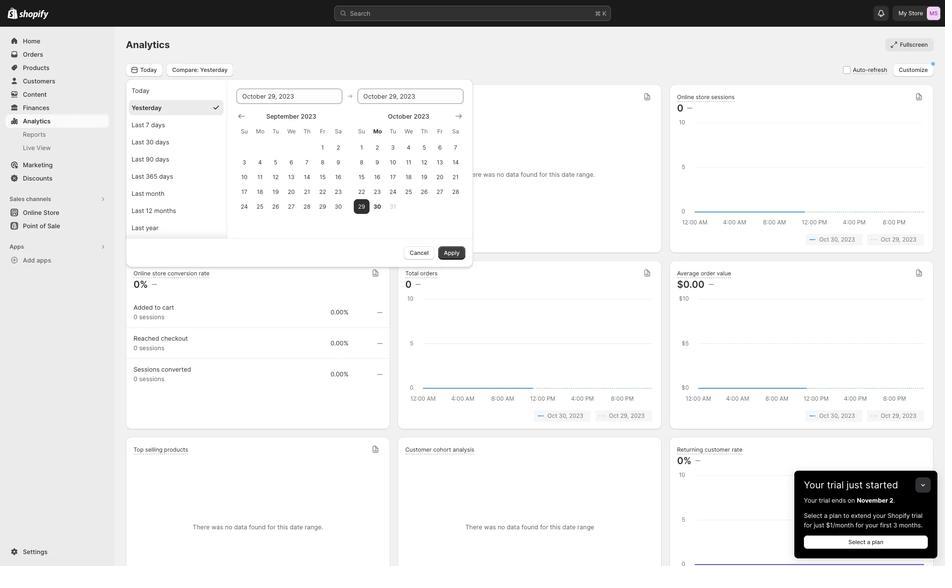 Task type: locate. For each thing, give the bounding box(es) containing it.
0 vertical spatial 14
[[453, 159, 459, 166]]

5 button down september
[[268, 155, 284, 170]]

8
[[321, 159, 325, 166], [360, 159, 364, 166]]

23
[[335, 188, 342, 195], [374, 188, 381, 195]]

last for last 12 months
[[132, 207, 144, 215]]

1 horizontal spatial select
[[849, 539, 866, 546]]

th down october 2023
[[421, 128, 428, 135]]

0 horizontal spatial 14 button
[[299, 170, 315, 184]]

discounts
[[23, 175, 52, 182]]

29
[[319, 203, 326, 210], [358, 203, 365, 210]]

orders link
[[6, 48, 109, 61]]

last month button
[[129, 186, 224, 201]]

just left $1/month at the bottom right
[[815, 522, 825, 530]]

0 inside reached checkout 0 sessions
[[134, 345, 138, 352]]

0 horizontal spatial 3 button
[[237, 155, 252, 170]]

0
[[678, 103, 684, 114], [406, 279, 412, 291], [134, 314, 138, 321], [134, 345, 138, 352], [134, 376, 138, 383]]

$0.00 down average at the top
[[678, 279, 705, 291]]

date for there was no data found for this date range.
[[562, 171, 575, 178]]

0 horizontal spatial 29 button
[[315, 199, 331, 214]]

last down last 7 days
[[132, 138, 144, 146]]

1 horizontal spatial 19
[[422, 173, 428, 181]]

1 horizontal spatial 29
[[358, 203, 365, 210]]

30 button
[[331, 199, 346, 214], [370, 199, 385, 214]]

29, for total orders
[[621, 413, 630, 420]]

2 9 button from the left
[[370, 155, 385, 170]]

0 vertical spatial 19
[[422, 173, 428, 181]]

online store sessions button
[[678, 93, 735, 102]]

last 365 days
[[132, 173, 173, 180]]

1 horizontal spatial 6
[[439, 144, 442, 151]]

customers link
[[6, 74, 109, 88]]

1 horizontal spatial friday element
[[433, 123, 448, 140]]

products link
[[6, 61, 109, 74]]

0 horizontal spatial th
[[304, 128, 311, 135]]

added to cart 0 sessions
[[134, 304, 174, 321]]

0 horizontal spatial 5 button
[[268, 155, 284, 170]]

1 29 from the left
[[319, 203, 326, 210]]

online for 0%
[[134, 270, 151, 277]]

days for last 7 days
[[151, 121, 165, 129]]

days right the 90
[[155, 155, 169, 163]]

5 button down october 2023
[[417, 140, 433, 155]]

4 for 4 button to the right
[[407, 144, 411, 151]]

0 horizontal spatial 24 button
[[237, 199, 252, 214]]

1 horizontal spatial 23
[[374, 188, 381, 195]]

your up 'your trial ends on november 2 .'
[[805, 480, 825, 492]]

wednesday element down the september 2023
[[284, 123, 299, 140]]

sa for september 2023
[[335, 128, 342, 135]]

2 29 button from the left
[[354, 199, 370, 214]]

oct 29, 2023 button for total orders
[[596, 411, 653, 422]]

3 inside the 'select a plan to extend your shopify trial for just $1/month for your first 3 months.'
[[894, 522, 898, 530]]

select down the 'select a plan to extend your shopify trial for just $1/month for your first 3 months.'
[[849, 539, 866, 546]]

1 vertical spatial 0.00%
[[331, 340, 349, 347]]

2 sa from the left
[[453, 128, 459, 135]]

1 sa from the left
[[335, 128, 342, 135]]

my store image
[[928, 7, 941, 20]]

2 vertical spatial online
[[134, 270, 151, 277]]

14 for the left '14' button
[[304, 173, 310, 181]]

store inside button
[[43, 209, 59, 217]]

thursday element
[[299, 123, 315, 140], [417, 123, 433, 140]]

no change image down online store sessions dropdown button
[[688, 105, 693, 112]]

19 for the right 19 button
[[422, 173, 428, 181]]

list
[[136, 234, 381, 246], [680, 234, 925, 246], [408, 411, 653, 422], [680, 411, 925, 422]]

2 wednesday element from the left
[[401, 123, 417, 140]]

ends
[[832, 497, 847, 505]]

0 down sessions
[[134, 376, 138, 383]]

7 button
[[448, 140, 464, 155], [299, 155, 315, 170]]

1 23 from the left
[[335, 188, 342, 195]]

24
[[390, 188, 397, 195], [241, 203, 248, 210]]

to
[[155, 304, 161, 312], [844, 513, 850, 520]]

1 horizontal spatial range.
[[577, 171, 596, 178]]

was inside there was no data found for this date range. button
[[484, 171, 496, 178]]

1 horizontal spatial 27
[[437, 188, 444, 195]]

30 inside "button"
[[146, 138, 154, 146]]

2 16 button from the left
[[370, 170, 385, 184]]

2 for october 2023
[[376, 144, 379, 151]]

1 horizontal spatial 26
[[421, 188, 428, 195]]

no for there was no data found for this date range.
[[497, 171, 505, 178]]

your inside dropdown button
[[805, 480, 825, 492]]

29 for first 29 button from right
[[358, 203, 365, 210]]

shopify image
[[8, 8, 18, 19], [19, 10, 49, 19]]

fullscreen button
[[886, 38, 934, 52]]

1 vertical spatial your
[[866, 522, 879, 530]]

2 8 from the left
[[360, 159, 364, 166]]

2 29 from the left
[[358, 203, 365, 210]]

1 horizontal spatial mo
[[374, 128, 382, 135]]

wednesday element down october 2023
[[401, 123, 417, 140]]

1 9 button from the left
[[331, 155, 346, 170]]

store up sale on the top of page
[[43, 209, 59, 217]]

0 horizontal spatial 9
[[337, 159, 340, 166]]

wednesday element
[[284, 123, 299, 140], [401, 123, 417, 140]]

2 mo from the left
[[374, 128, 382, 135]]

1 friday element from the left
[[315, 123, 331, 140]]

11 for the leftmost the '11' button
[[258, 173, 263, 181]]

just inside dropdown button
[[847, 480, 864, 492]]

search
[[350, 10, 371, 17]]

last 30 days
[[132, 138, 169, 146]]

31
[[390, 203, 396, 210]]

last inside last 30 days "button"
[[132, 138, 144, 146]]

today
[[140, 66, 157, 73], [132, 87, 150, 94]]

yesterday up last 7 days
[[132, 104, 162, 111]]

1 horizontal spatial 1 button
[[354, 140, 370, 155]]

friday element for october 2023
[[433, 123, 448, 140]]

online
[[678, 93, 695, 100], [23, 209, 42, 217], [134, 270, 151, 277]]

$0.00 up last 7 days
[[134, 103, 161, 114]]

data for there was no data found for this date range
[[507, 524, 520, 532]]

customize button
[[894, 63, 934, 77]]

plan down first
[[873, 539, 884, 546]]

0 horizontal spatial we
[[288, 128, 296, 135]]

oct 29, 2023 button for online store sessions
[[868, 234, 925, 246]]

just
[[847, 480, 864, 492], [815, 522, 825, 530]]

online store conversion rate
[[134, 270, 210, 277]]

4 for the left 4 button
[[258, 159, 262, 166]]

today down today dropdown button
[[132, 87, 150, 94]]

29 for 1st 29 button from left
[[319, 203, 326, 210]]

oct 29, 2023 for online store sessions
[[882, 236, 917, 243]]

last for last 7 days
[[132, 121, 144, 129]]

3 0.00% from the top
[[331, 371, 349, 378]]

found for there was no data found for this date range.
[[521, 171, 538, 178]]

24 button
[[385, 184, 401, 199], [237, 199, 252, 214]]

friday element for september 2023
[[315, 123, 331, 140]]

list for total orders
[[408, 411, 653, 422]]

2 fr from the left
[[438, 128, 443, 135]]

0 vertical spatial 24
[[390, 188, 397, 195]]

7 inside button
[[146, 121, 150, 129]]

thursday element for october 2023
[[417, 123, 433, 140]]

0 vertical spatial 10
[[390, 159, 396, 166]]

no change image for total orders
[[416, 281, 421, 289]]

online inside button
[[23, 209, 42, 217]]

2 last from the top
[[132, 138, 144, 146]]

2 we from the left
[[405, 128, 413, 135]]

1 su from the left
[[241, 128, 248, 135]]

last left 365
[[132, 173, 144, 180]]

0 horizontal spatial 16
[[336, 173, 342, 181]]

tu for october
[[390, 128, 397, 135]]

range.
[[577, 171, 596, 178], [305, 524, 324, 532]]

0 horizontal spatial 8 button
[[315, 155, 331, 170]]

2 your from the top
[[805, 497, 818, 505]]

to up $1/month at the bottom right
[[844, 513, 850, 520]]

no change image down returning
[[696, 458, 701, 465]]

date inside button
[[562, 171, 575, 178]]

oct 29, 2023
[[338, 236, 373, 243], [882, 236, 917, 243], [610, 413, 645, 420], [882, 413, 917, 420]]

last left the year
[[132, 224, 144, 232]]

to inside the 'select a plan to extend your shopify trial for just $1/month for your first 3 months.'
[[844, 513, 850, 520]]

average order value
[[678, 270, 732, 277]]

0 horizontal spatial 23 button
[[331, 184, 346, 199]]

year
[[146, 224, 159, 232]]

2 th from the left
[[421, 128, 428, 135]]

1 vertical spatial 3
[[243, 159, 246, 166]]

days up the last 90 days
[[156, 138, 169, 146]]

0 horizontal spatial 19
[[273, 188, 279, 195]]

days up last 30 days
[[151, 121, 165, 129]]

there inside button
[[465, 171, 482, 178]]

0 vertical spatial 5
[[423, 144, 426, 151]]

your up first
[[874, 513, 887, 520]]

0 horizontal spatial sunday element
[[237, 123, 252, 140]]

5 down october 2023
[[423, 144, 426, 151]]

range. inside top selling products there was no data found for this date range.
[[305, 524, 324, 532]]

2 tu from the left
[[390, 128, 397, 135]]

0 horizontal spatial 25 button
[[252, 199, 268, 214]]

26 button
[[417, 184, 433, 199], [268, 199, 284, 214]]

was for there was no data found for this date range.
[[484, 171, 496, 178]]

no
[[497, 171, 505, 178], [225, 524, 233, 532], [498, 524, 505, 532]]

1 horizontal spatial 14
[[453, 159, 459, 166]]

fr for october 2023
[[438, 128, 443, 135]]

0 vertical spatial trial
[[828, 480, 845, 492]]

20
[[437, 173, 444, 181], [288, 188, 295, 195]]

grid containing september
[[237, 111, 346, 214]]

1 horizontal spatial 20
[[437, 173, 444, 181]]

1 15 button from the left
[[315, 170, 331, 184]]

1 your from the top
[[805, 480, 825, 492]]

1 vertical spatial 12
[[273, 173, 279, 181]]

1 1 from the left
[[322, 144, 324, 151]]

0 horizontal spatial sa
[[335, 128, 342, 135]]

1 tuesday element from the left
[[268, 123, 284, 140]]

0 horizontal spatial 28
[[304, 203, 311, 210]]

0 down reached
[[134, 345, 138, 352]]

2 1 from the left
[[361, 144, 363, 151]]

2 0.00% from the top
[[331, 340, 349, 347]]

1 9 from the left
[[337, 159, 340, 166]]

your left first
[[866, 522, 879, 530]]

th for october 2023
[[421, 128, 428, 135]]

store inside online store sessions dropdown button
[[696, 93, 710, 100]]

data inside top selling products there was no data found for this date range.
[[234, 524, 247, 532]]

range. inside button
[[577, 171, 596, 178]]

2 23 from the left
[[374, 188, 381, 195]]

your left ends
[[805, 497, 818, 505]]

0 vertical spatial 20
[[437, 173, 444, 181]]

30, for total orders
[[559, 413, 568, 420]]

0 vertical spatial store
[[909, 10, 924, 17]]

0 horizontal spatial 8
[[321, 159, 325, 166]]

0 horizontal spatial store
[[43, 209, 59, 217]]

today button
[[129, 83, 224, 98]]

oct 29, 2023 button for average order value
[[868, 411, 925, 422]]

2 tuesday element from the left
[[385, 123, 401, 140]]

11 for the rightmost the '11' button
[[406, 159, 412, 166]]

we
[[288, 128, 296, 135], [405, 128, 413, 135]]

0 vertical spatial select
[[805, 513, 823, 520]]

customer cohort analysis
[[406, 446, 475, 454]]

reports
[[23, 131, 46, 138]]

analytics up today dropdown button
[[126, 39, 170, 51]]

1 horizontal spatial store
[[696, 93, 710, 100]]

0 horizontal spatial saturday element
[[331, 123, 346, 140]]

my store
[[899, 10, 924, 17]]

friday element
[[315, 123, 331, 140], [433, 123, 448, 140]]

0% up the 'added'
[[134, 279, 148, 291]]

tu down october
[[390, 128, 397, 135]]

grid
[[237, 111, 346, 214], [354, 111, 464, 214]]

there was no data found for this date range. button
[[398, 84, 662, 253]]

th
[[304, 128, 311, 135], [421, 128, 428, 135]]

1 horizontal spatial 21 button
[[448, 170, 464, 184]]

7 last from the top
[[132, 224, 144, 232]]

0 horizontal spatial 1
[[322, 144, 324, 151]]

2 thursday element from the left
[[417, 123, 433, 140]]

1 vertical spatial 6
[[290, 159, 293, 166]]

th for september 2023
[[304, 128, 311, 135]]

$0.00
[[134, 103, 161, 114], [678, 279, 705, 291]]

we down the september 2023
[[288, 128, 296, 135]]

17
[[390, 173, 396, 181], [242, 188, 248, 195]]

2 sunday element from the left
[[354, 123, 370, 140]]

0 vertical spatial 0.00%
[[331, 309, 349, 316]]

5 last from the top
[[132, 190, 144, 197]]

0 horizontal spatial 17 button
[[237, 184, 252, 199]]

5 down september
[[274, 159, 278, 166]]

1 horizontal spatial 8
[[360, 159, 364, 166]]

home link
[[6, 34, 109, 48]]

1 vertical spatial 5
[[274, 159, 278, 166]]

found inside top selling products there was no data found for this date range.
[[249, 524, 266, 532]]

data inside button
[[506, 171, 519, 178]]

0 vertical spatial 25
[[406, 188, 412, 195]]

1 we from the left
[[288, 128, 296, 135]]

for inside button
[[540, 171, 548, 178]]

1 vertical spatial store
[[43, 209, 59, 217]]

yyyy-mm-dd text field up the september 2023
[[237, 89, 343, 104]]

last inside last 12 months button
[[132, 207, 144, 215]]

store for 0%
[[152, 270, 166, 277]]

0 horizontal spatial tuesday element
[[268, 123, 284, 140]]

1 horizontal spatial 14 button
[[448, 155, 464, 170]]

plan inside the 'select a plan to extend your shopify trial for just $1/month for your first 3 months.'
[[830, 513, 842, 520]]

0 horizontal spatial plan
[[830, 513, 842, 520]]

average order value button
[[678, 270, 732, 278]]

total
[[406, 270, 419, 277]]

1 mo from the left
[[256, 128, 265, 135]]

saturday element
[[331, 123, 346, 140], [448, 123, 464, 140]]

thursday element down october 2023
[[417, 123, 433, 140]]

1 horizontal spatial 9
[[376, 159, 379, 166]]

1 vertical spatial 26
[[272, 203, 279, 210]]

tu down september
[[273, 128, 279, 135]]

returning customer rate button
[[678, 446, 743, 455]]

0% for online store conversion rate
[[134, 279, 148, 291]]

1 1 button from the left
[[315, 140, 331, 155]]

0 horizontal spatial 13 button
[[284, 170, 299, 184]]

rate right customer
[[732, 446, 743, 454]]

26
[[421, 188, 428, 195], [272, 203, 279, 210]]

22
[[319, 188, 326, 195], [359, 188, 365, 195]]

store right my
[[909, 10, 924, 17]]

view
[[37, 144, 51, 152]]

2 1 button from the left
[[354, 140, 370, 155]]

1 vertical spatial 27
[[288, 203, 295, 210]]

1 grid from the left
[[237, 111, 346, 214]]

monday element
[[252, 123, 268, 140], [370, 123, 385, 140]]

sessions inside the added to cart 0 sessions
[[139, 314, 165, 321]]

20 for 20 "button" to the right
[[437, 173, 444, 181]]

23 button
[[331, 184, 346, 199], [370, 184, 385, 199]]

1 horizontal spatial yyyy-mm-dd text field
[[358, 89, 464, 104]]

trial
[[828, 480, 845, 492], [820, 497, 831, 505], [912, 513, 923, 520]]

last left month at the top left
[[132, 190, 144, 197]]

select for select a plan to extend your shopify trial for just $1/month for your first 3 months.
[[805, 513, 823, 520]]

trial for just
[[828, 480, 845, 492]]

oct 30, 2023 for total orders
[[548, 413, 584, 420]]

just up on
[[847, 480, 864, 492]]

0 horizontal spatial grid
[[237, 111, 346, 214]]

found inside button
[[521, 171, 538, 178]]

30 for 2nd 30 button from right
[[335, 203, 342, 210]]

a inside the 'select a plan to extend your shopify trial for just $1/month for your first 3 months.'
[[825, 513, 828, 520]]

0 horizontal spatial 11 button
[[252, 170, 268, 184]]

1 vertical spatial $0.00
[[678, 279, 705, 291]]

your trial just started button
[[795, 472, 938, 492]]

1 horizontal spatial sunday element
[[354, 123, 370, 140]]

0 horizontal spatial 4
[[258, 159, 262, 166]]

last inside the last 7 days button
[[132, 121, 144, 129]]

1 horizontal spatial tuesday element
[[385, 123, 401, 140]]

0 horizontal spatial 17
[[242, 188, 248, 195]]

16 button
[[331, 170, 346, 184], [370, 170, 385, 184]]

no inside top selling products there was no data found for this date range.
[[225, 524, 233, 532]]

0%
[[134, 279, 148, 291], [678, 456, 692, 467]]

1 horizontal spatial analytics
[[126, 39, 170, 51]]

1 22 from the left
[[319, 188, 326, 195]]

store for my store
[[909, 10, 924, 17]]

0 horizontal spatial 12 button
[[268, 170, 284, 184]]

yesterday inside button
[[132, 104, 162, 111]]

30, for online store sessions
[[831, 236, 840, 243]]

0 horizontal spatial 30 button
[[331, 199, 346, 214]]

last inside last year button
[[132, 224, 144, 232]]

0 vertical spatial just
[[847, 480, 864, 492]]

1 th from the left
[[304, 128, 311, 135]]

last left the 90
[[132, 155, 144, 163]]

0% down returning
[[678, 456, 692, 467]]

su for september
[[241, 128, 248, 135]]

days for last 90 days
[[155, 155, 169, 163]]

1 sunday element from the left
[[237, 123, 252, 140]]

mo
[[256, 128, 265, 135], [374, 128, 382, 135]]

added
[[134, 304, 153, 312]]

YYYY-MM-DD text field
[[237, 89, 343, 104], [358, 89, 464, 104]]

yyyy-mm-dd text field up october 2023
[[358, 89, 464, 104]]

trial up ends
[[828, 480, 845, 492]]

there was no data found for this date range.
[[465, 171, 596, 178]]

live view
[[23, 144, 51, 152]]

apply
[[444, 249, 460, 257]]

4 button
[[401, 140, 417, 155], [252, 155, 268, 170]]

0 horizontal spatial su
[[241, 128, 248, 135]]

tuesday element
[[268, 123, 284, 140], [385, 123, 401, 140]]

1 22 button from the left
[[315, 184, 331, 199]]

1 horizontal spatial 16
[[375, 173, 381, 181]]

0 horizontal spatial 12
[[146, 207, 153, 215]]

1 30 button from the left
[[331, 199, 346, 214]]

trial left ends
[[820, 497, 831, 505]]

last inside "last 90 days" button
[[132, 155, 144, 163]]

0.00% for sessions converted
[[331, 371, 349, 378]]

no change image
[[165, 105, 170, 112], [688, 105, 693, 112], [416, 281, 421, 289], [696, 458, 701, 465]]

sunday element for september 2023
[[237, 123, 252, 140]]

2 22 button from the left
[[354, 184, 370, 199]]

2 monday element from the left
[[370, 123, 385, 140]]

yesterday right compare:
[[200, 66, 228, 73]]

rate right conversion
[[199, 270, 210, 277]]

17 button
[[385, 170, 401, 184], [237, 184, 252, 199]]

this inside button
[[550, 171, 560, 178]]

0 horizontal spatial store
[[152, 270, 166, 277]]

last up the last year
[[132, 207, 144, 215]]

today up today button
[[140, 66, 157, 73]]

last 7 days button
[[129, 117, 224, 132]]

1 horizontal spatial to
[[844, 513, 850, 520]]

monday element for september
[[252, 123, 268, 140]]

1 vertical spatial a
[[868, 539, 871, 546]]

tuesday element for october 2023
[[385, 123, 401, 140]]

2 grid from the left
[[354, 111, 464, 214]]

thursday element down the september 2023
[[299, 123, 315, 140]]

sunday element for october 2023
[[354, 123, 370, 140]]

0 horizontal spatial wednesday element
[[284, 123, 299, 140]]

2 saturday element from the left
[[448, 123, 464, 140]]

tuesday element down september
[[268, 123, 284, 140]]

3 last from the top
[[132, 155, 144, 163]]

8 button
[[315, 155, 331, 170], [354, 155, 370, 170]]

2 9 from the left
[[376, 159, 379, 166]]

1 last from the top
[[132, 121, 144, 129]]

your for your trial just started
[[805, 480, 825, 492]]

2 friday element from the left
[[433, 123, 448, 140]]

2 2 button from the left
[[370, 140, 385, 155]]

1 thursday element from the left
[[299, 123, 315, 140]]

no change image
[[152, 281, 157, 289], [709, 281, 714, 289], [378, 309, 383, 317], [378, 340, 383, 348], [378, 371, 383, 379]]

tuesday element down october
[[385, 123, 401, 140]]

there for there was no data found for this date range
[[466, 524, 483, 532]]

0 inside the added to cart 0 sessions
[[134, 314, 138, 321]]

last inside last month button
[[132, 190, 144, 197]]

1 wednesday element from the left
[[284, 123, 299, 140]]

7 for the rightmost 7 button
[[454, 144, 458, 151]]

1 8 from the left
[[321, 159, 325, 166]]

0 vertical spatial yesterday
[[200, 66, 228, 73]]

online inside dropdown button
[[678, 93, 695, 100]]

sunday element
[[237, 123, 252, 140], [354, 123, 370, 140]]

no change image down total orders 'dropdown button'
[[416, 281, 421, 289]]

1 for september 2023
[[322, 144, 324, 151]]

we down october 2023
[[405, 128, 413, 135]]

no inside button
[[497, 171, 505, 178]]

27 for rightmost 27 button
[[437, 188, 444, 195]]

online for 0
[[678, 93, 695, 100]]

online inside dropdown button
[[134, 270, 151, 277]]

1 8 button from the left
[[315, 155, 331, 170]]

0 horizontal spatial 18
[[257, 188, 263, 195]]

2 su from the left
[[358, 128, 365, 135]]

select inside the 'select a plan to extend your shopify trial for just $1/month for your first 3 months.'
[[805, 513, 823, 520]]

1 23 button from the left
[[331, 184, 346, 199]]

1 0.00% from the top
[[331, 309, 349, 316]]

1 2 button from the left
[[331, 140, 346, 155]]

a up $1/month at the bottom right
[[825, 513, 828, 520]]

1 horizontal spatial 17
[[390, 173, 396, 181]]

0 horizontal spatial a
[[825, 513, 828, 520]]

days right 365
[[159, 173, 173, 180]]

monday element for october
[[370, 123, 385, 140]]

1 saturday element from the left
[[331, 123, 346, 140]]

to left 'cart' on the left bottom of page
[[155, 304, 161, 312]]

saturday element for october 2023
[[448, 123, 464, 140]]

1 monday element from the left
[[252, 123, 268, 140]]

2 22 from the left
[[359, 188, 365, 195]]

tu
[[273, 128, 279, 135], [390, 128, 397, 135]]

your for your trial ends on november 2 .
[[805, 497, 818, 505]]

last up last 30 days
[[132, 121, 144, 129]]

select down 'your trial ends on november 2 .'
[[805, 513, 823, 520]]

trial up months.
[[912, 513, 923, 520]]

last for last month
[[132, 190, 144, 197]]

4 last from the top
[[132, 173, 144, 180]]

7
[[146, 121, 150, 129], [454, 144, 458, 151], [306, 159, 309, 166]]

trial inside dropdown button
[[828, 480, 845, 492]]

1 fr from the left
[[320, 128, 326, 135]]

0 horizontal spatial 20
[[288, 188, 295, 195]]

1 horizontal spatial fr
[[438, 128, 443, 135]]

days
[[151, 121, 165, 129], [156, 138, 169, 146], [155, 155, 169, 163], [159, 173, 173, 180]]

0 down the 'added'
[[134, 314, 138, 321]]

store
[[696, 93, 710, 100], [152, 270, 166, 277]]

0 horizontal spatial 14
[[304, 173, 310, 181]]

plan up $1/month at the bottom right
[[830, 513, 842, 520]]

0 horizontal spatial 10
[[241, 173, 248, 181]]

3
[[391, 144, 395, 151], [243, 159, 246, 166], [894, 522, 898, 530]]

returning customer rate
[[678, 446, 743, 454]]

1 button
[[315, 140, 331, 155], [354, 140, 370, 155]]

analytics down finances
[[23, 117, 51, 125]]

oct 29, 2023 button
[[324, 234, 381, 246], [868, 234, 925, 246], [596, 411, 653, 422], [868, 411, 925, 422]]

1 vertical spatial 24
[[241, 203, 248, 210]]

1 16 from the left
[[336, 173, 342, 181]]

last inside last 365 days "button"
[[132, 173, 144, 180]]

last 90 days
[[132, 155, 169, 163]]

1 horizontal spatial 9 button
[[370, 155, 385, 170]]

th down the september 2023
[[304, 128, 311, 135]]

a down the 'select a plan to extend your shopify trial for just $1/month for your first 3 months.'
[[868, 539, 871, 546]]

trial for ends
[[820, 497, 831, 505]]

tuesday element for september 2023
[[268, 123, 284, 140]]

14
[[453, 159, 459, 166], [304, 173, 310, 181]]

6 last from the top
[[132, 207, 144, 215]]

mo for september
[[256, 128, 265, 135]]

store inside online store conversion rate dropdown button
[[152, 270, 166, 277]]

1 tu from the left
[[273, 128, 279, 135]]

was for there was no data found for this date range
[[485, 524, 496, 532]]

18
[[406, 173, 412, 181], [257, 188, 263, 195]]



Task type: vqa. For each thing, say whether or not it's contained in the screenshot.


Task type: describe. For each thing, give the bounding box(es) containing it.
9 for 1st 9 button from right
[[376, 159, 379, 166]]

this inside top selling products there was no data found for this date range.
[[278, 524, 288, 532]]

today inside today button
[[132, 87, 150, 94]]

1 16 button from the left
[[331, 170, 346, 184]]

oct 30, 2023 button for online store sessions
[[807, 234, 863, 246]]

7 for leftmost 7 button
[[306, 159, 309, 166]]

0 down online store sessions dropdown button
[[678, 103, 684, 114]]

18 for leftmost 18 button
[[257, 188, 263, 195]]

29, for online store sessions
[[893, 236, 902, 243]]

1 horizontal spatial 20 button
[[433, 170, 448, 184]]

data for there was no data found for this date range.
[[506, 171, 519, 178]]

analytics link
[[6, 115, 109, 128]]

content link
[[6, 88, 109, 101]]

0 horizontal spatial shopify image
[[8, 8, 18, 19]]

live
[[23, 144, 35, 152]]

add apps button
[[6, 254, 109, 267]]

today button
[[126, 63, 163, 77]]

1 button for september 2023
[[315, 140, 331, 155]]

1 horizontal spatial 5
[[423, 144, 426, 151]]

we for september
[[288, 128, 296, 135]]

1 horizontal spatial 28 button
[[448, 184, 464, 199]]

1 horizontal spatial 19 button
[[417, 170, 433, 184]]

my
[[899, 10, 908, 17]]

cohort
[[434, 446, 452, 454]]

$1/month
[[827, 522, 855, 530]]

1 horizontal spatial shopify image
[[19, 10, 49, 19]]

refresh
[[869, 66, 888, 73]]

for inside top selling products there was no data found for this date range.
[[268, 524, 276, 532]]

no change image for converted
[[378, 371, 383, 379]]

average
[[678, 270, 700, 277]]

sessions
[[134, 366, 160, 374]]

reports link
[[6, 128, 109, 141]]

last for last 30 days
[[132, 138, 144, 146]]

plan for select a plan to extend your shopify trial for just $1/month for your first 3 months.
[[830, 513, 842, 520]]

27 for 27 button to the left
[[288, 203, 295, 210]]

0 vertical spatial 21
[[453, 173, 459, 181]]

0 vertical spatial 12
[[422, 159, 428, 166]]

list for average order value
[[680, 411, 925, 422]]

first
[[881, 522, 892, 530]]

date inside top selling products there was no data found for this date range.
[[290, 524, 303, 532]]

1 horizontal spatial 12 button
[[417, 155, 433, 170]]

0 horizontal spatial 4 button
[[252, 155, 268, 170]]

months.
[[900, 522, 924, 530]]

october
[[388, 112, 412, 120]]

0 horizontal spatial 20 button
[[284, 184, 299, 199]]

19 for left 19 button
[[273, 188, 279, 195]]

2 button for september 2023
[[331, 140, 346, 155]]

0 vertical spatial 17
[[390, 173, 396, 181]]

conversion
[[168, 270, 197, 277]]

2 16 from the left
[[375, 173, 381, 181]]

cart
[[162, 304, 174, 312]]

1 vertical spatial rate
[[732, 446, 743, 454]]

customer
[[705, 446, 731, 454]]

this for there was no data found for this date range
[[551, 524, 561, 532]]

1 horizontal spatial 18 button
[[401, 170, 417, 184]]

2 for september 2023
[[337, 144, 340, 151]]

1 for october 2023
[[361, 144, 363, 151]]

sales channels button
[[6, 193, 109, 206]]

to inside the added to cart 0 sessions
[[155, 304, 161, 312]]

online store sessions
[[678, 93, 735, 100]]

0 horizontal spatial 10 button
[[237, 170, 252, 184]]

0 down total
[[406, 279, 412, 291]]

yesterday inside 'dropdown button'
[[200, 66, 228, 73]]

0.00% for added to cart
[[331, 309, 349, 316]]

customer cohort analysis button
[[406, 446, 475, 455]]

1 horizontal spatial 27 button
[[433, 184, 448, 199]]

last for last year
[[132, 224, 144, 232]]

0 horizontal spatial 28 button
[[299, 199, 315, 214]]

marketing
[[23, 161, 53, 169]]

2 8 button from the left
[[354, 155, 370, 170]]

fr for september 2023
[[320, 128, 326, 135]]

home
[[23, 37, 40, 45]]

last year button
[[129, 220, 224, 236]]

no change image for online store sessions
[[688, 105, 693, 112]]

0 horizontal spatial 26
[[272, 203, 279, 210]]

tu for september
[[273, 128, 279, 135]]

add
[[23, 257, 35, 264]]

auto-
[[854, 66, 869, 73]]

0 horizontal spatial 7 button
[[299, 155, 315, 170]]

0 horizontal spatial analytics
[[23, 117, 51, 125]]

thursday element for september 2023
[[299, 123, 315, 140]]

oct 30, 2023 button for average order value
[[807, 411, 863, 422]]

13 for rightmost 13 button
[[437, 159, 443, 166]]

31 button
[[385, 199, 401, 214]]

1 15 from the left
[[320, 173, 326, 181]]

point of sale
[[23, 222, 60, 230]]

october 2023
[[388, 112, 430, 120]]

1 horizontal spatial 13 button
[[433, 155, 448, 170]]

2 23 button from the left
[[370, 184, 385, 199]]

0 horizontal spatial 25
[[257, 203, 264, 210]]

last 12 months button
[[129, 203, 224, 218]]

sa for october 2023
[[453, 128, 459, 135]]

a for select a plan
[[868, 539, 871, 546]]

0.00% for reached checkout
[[331, 340, 349, 347]]

2 button for october 2023
[[370, 140, 385, 155]]

wednesday element for september
[[284, 123, 299, 140]]

cancel button
[[404, 247, 435, 260]]

online store button
[[0, 206, 115, 220]]

no change image for checkout
[[378, 340, 383, 348]]

was inside top selling products there was no data found for this date range.
[[212, 524, 223, 532]]

today inside today dropdown button
[[140, 66, 157, 73]]

14 for '14' button to the right
[[453, 159, 459, 166]]

0 horizontal spatial 19 button
[[268, 184, 284, 199]]

days for last 365 days
[[159, 173, 173, 180]]

there inside top selling products there was no data found for this date range.
[[193, 524, 210, 532]]

sessions converted 0 sessions
[[134, 366, 191, 383]]

saturday element for september 2023
[[331, 123, 346, 140]]

no for there was no data found for this date range
[[498, 524, 505, 532]]

1 yyyy-mm-dd text field from the left
[[237, 89, 343, 104]]

1 horizontal spatial 26 button
[[417, 184, 433, 199]]

on
[[849, 497, 856, 505]]

cancel
[[410, 249, 429, 257]]

started
[[866, 480, 899, 492]]

days for last 30 days
[[156, 138, 169, 146]]

su for october
[[358, 128, 365, 135]]

1 horizontal spatial 7 button
[[448, 140, 464, 155]]

store for online store
[[43, 209, 59, 217]]

9 for first 9 button from left
[[337, 159, 340, 166]]

1 button for october 2023
[[354, 140, 370, 155]]

18 for rightmost 18 button
[[406, 173, 412, 181]]

no change image up the last 7 days button
[[165, 105, 170, 112]]

0 vertical spatial 26
[[421, 188, 428, 195]]

oct 29, 2023 for total orders
[[610, 413, 645, 420]]

0 vertical spatial analytics
[[126, 39, 170, 51]]

1 horizontal spatial 6 button
[[433, 140, 448, 155]]

29, for average order value
[[893, 413, 902, 420]]

point of sale link
[[6, 220, 109, 233]]

oct 30, 2023 for online store sessions
[[820, 236, 856, 243]]

0 vertical spatial rate
[[199, 270, 210, 277]]

sales channels
[[10, 196, 51, 203]]

range
[[578, 524, 595, 532]]

365
[[146, 173, 158, 180]]

total orders
[[406, 270, 438, 277]]

channels
[[26, 196, 51, 203]]

2 yyyy-mm-dd text field from the left
[[358, 89, 464, 104]]

date for there was no data found for this date range
[[563, 524, 576, 532]]

add apps
[[23, 257, 51, 264]]

last for last 365 days
[[132, 173, 144, 180]]

2 30 button from the left
[[370, 199, 385, 214]]

1 horizontal spatial 24 button
[[385, 184, 401, 199]]

sessions inside dropdown button
[[712, 93, 735, 100]]

apply button
[[439, 247, 466, 260]]

1 horizontal spatial 10 button
[[385, 155, 401, 170]]

online store link
[[6, 206, 109, 220]]

compare: yesterday button
[[167, 63, 233, 77]]

selling
[[145, 446, 163, 454]]

1 horizontal spatial $0.00
[[678, 279, 705, 291]]

last year
[[132, 224, 159, 232]]

online store conversion rate button
[[134, 270, 210, 278]]

0% for returning customer rate
[[678, 456, 692, 467]]

month
[[146, 190, 165, 197]]

september 2023
[[267, 112, 317, 120]]

1 29 button from the left
[[315, 199, 331, 214]]

live view link
[[6, 141, 109, 155]]

point
[[23, 222, 38, 230]]

settings
[[23, 549, 48, 556]]

select for select a plan
[[849, 539, 866, 546]]

1 horizontal spatial 11 button
[[401, 155, 417, 170]]

last 30 days button
[[129, 134, 224, 150]]

total orders button
[[406, 270, 438, 278]]

online store
[[23, 209, 59, 217]]

your trial just started element
[[795, 496, 938, 559]]

20 for left 20 "button"
[[288, 188, 295, 195]]

products
[[164, 446, 188, 454]]

last 365 days button
[[129, 169, 224, 184]]

2 15 button from the left
[[354, 170, 370, 184]]

0 horizontal spatial 6 button
[[284, 155, 299, 170]]

top
[[134, 446, 144, 454]]

.
[[894, 497, 896, 505]]

28 for the right 28 button
[[453, 188, 460, 195]]

1 horizontal spatial 3 button
[[385, 140, 401, 155]]

0 inside sessions converted 0 sessions
[[134, 376, 138, 383]]

no change image for to
[[378, 309, 383, 317]]

store for 0
[[696, 93, 710, 100]]

0 horizontal spatial 21 button
[[299, 184, 315, 199]]

wednesday element for october
[[401, 123, 417, 140]]

there was no data found for this date range
[[466, 524, 595, 532]]

30 for 1st 30 button from the right
[[374, 203, 381, 210]]

3 for rightmost the 3 button
[[391, 144, 395, 151]]

13 for leftmost 13 button
[[288, 173, 295, 181]]

2 15 from the left
[[359, 173, 365, 181]]

0 horizontal spatial 26 button
[[268, 199, 284, 214]]

0 horizontal spatial 18 button
[[252, 184, 268, 199]]

reached
[[134, 335, 159, 343]]

sessions inside reached checkout 0 sessions
[[139, 345, 165, 352]]

we for october
[[405, 128, 413, 135]]

discounts link
[[6, 172, 109, 185]]

settings link
[[6, 546, 109, 559]]

0 horizontal spatial 27 button
[[284, 199, 299, 214]]

1 horizontal spatial 24
[[390, 188, 397, 195]]

top selling products button
[[134, 446, 188, 455]]

mo for october
[[374, 128, 382, 135]]

fullscreen
[[901, 41, 929, 48]]

last 12 months
[[132, 207, 176, 215]]

order
[[701, 270, 716, 277]]

last month
[[132, 190, 165, 197]]

0 horizontal spatial 24
[[241, 203, 248, 210]]

1 horizontal spatial 4 button
[[401, 140, 417, 155]]

3 for the left the 3 button
[[243, 159, 246, 166]]

just inside the 'select a plan to extend your shopify trial for just $1/month for your first 3 months.'
[[815, 522, 825, 530]]

sessions inside sessions converted 0 sessions
[[139, 376, 165, 383]]

12 inside button
[[146, 207, 153, 215]]

apps button
[[6, 241, 109, 254]]

1 horizontal spatial 17 button
[[385, 170, 401, 184]]

grid containing october
[[354, 111, 464, 214]]

orders
[[23, 51, 43, 58]]

of
[[40, 222, 46, 230]]

last 7 days
[[132, 121, 165, 129]]

sale
[[47, 222, 60, 230]]

1 horizontal spatial 5 button
[[417, 140, 433, 155]]

0 vertical spatial your
[[874, 513, 887, 520]]

last for last 90 days
[[132, 155, 144, 163]]

shopify
[[888, 513, 911, 520]]

0 horizontal spatial 6
[[290, 159, 293, 166]]

0 horizontal spatial $0.00
[[134, 103, 161, 114]]

1 horizontal spatial 12
[[273, 173, 279, 181]]

30, for average order value
[[831, 413, 840, 420]]

trial inside the 'select a plan to extend your shopify trial for just $1/month for your first 3 months.'
[[912, 513, 923, 520]]

plan for select a plan
[[873, 539, 884, 546]]

1 horizontal spatial 25 button
[[401, 184, 417, 199]]

checkout
[[161, 335, 188, 343]]

last 90 days button
[[129, 152, 224, 167]]

found for there was no data found for this date range
[[522, 524, 539, 532]]

sales
[[10, 196, 25, 203]]

1 vertical spatial 21
[[304, 188, 310, 195]]

2 inside "your trial just started" element
[[890, 497, 894, 505]]

customers
[[23, 77, 55, 85]]

oct 30, 2023 button for total orders
[[535, 411, 591, 422]]



